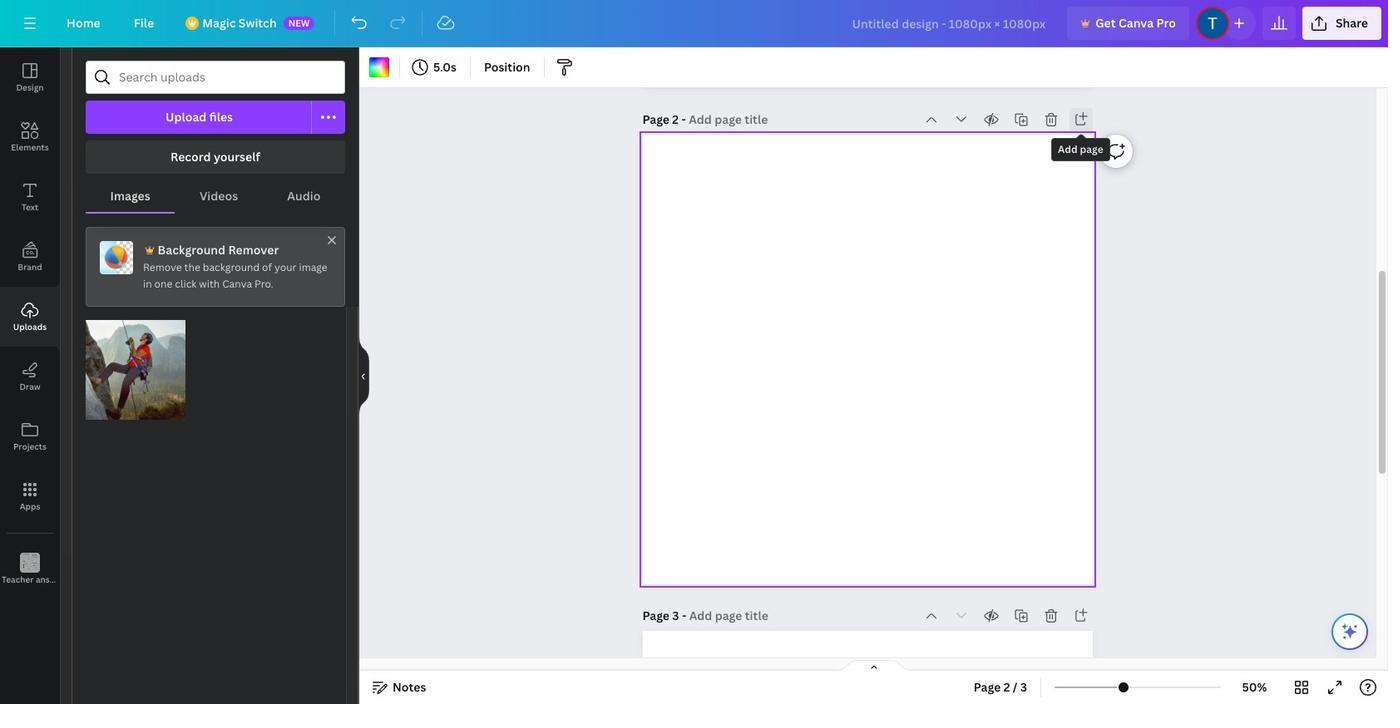 Task type: describe. For each thing, give the bounding box(es) containing it.
page for page 3
[[643, 608, 670, 624]]

files
[[209, 109, 233, 125]]

of
[[262, 260, 272, 275]]

switch
[[239, 15, 277, 31]]

audio
[[287, 188, 321, 204]]

notes button
[[366, 675, 433, 701]]

magic switch
[[202, 15, 277, 31]]

2 for /
[[1004, 680, 1011, 696]]

page for page 2
[[643, 112, 670, 127]]

page 2 / 3
[[974, 680, 1028, 696]]

notes
[[393, 680, 426, 696]]

magic
[[202, 15, 236, 31]]

remove
[[143, 260, 182, 275]]

apps button
[[0, 467, 60, 527]]

audio button
[[263, 181, 345, 212]]

Page title text field
[[689, 112, 770, 128]]

background
[[158, 242, 226, 258]]

page inside 'button'
[[974, 680, 1001, 696]]

background
[[203, 260, 260, 275]]

Design title text field
[[839, 7, 1061, 40]]

share
[[1336, 15, 1369, 31]]

yourself
[[214, 149, 260, 165]]

0 vertical spatial 3
[[673, 608, 679, 624]]

background remover
[[158, 242, 279, 258]]

3 inside 'button'
[[1021, 680, 1028, 696]]

text button
[[0, 167, 60, 227]]

the
[[184, 260, 200, 275]]

text
[[22, 201, 38, 213]]

file
[[134, 15, 154, 31]]

#ffffff image
[[369, 57, 389, 77]]

upload files button
[[86, 101, 312, 134]]

design button
[[0, 47, 60, 107]]

brand button
[[0, 227, 60, 287]]

projects button
[[0, 407, 60, 467]]

remove the background of your image in one click with canva pro.
[[143, 260, 328, 291]]

add page
[[1058, 142, 1104, 156]]

in
[[143, 277, 152, 291]]

add
[[1058, 142, 1078, 156]]

apps
[[20, 501, 40, 513]]

uploads button
[[0, 287, 60, 347]]

your
[[275, 260, 297, 275]]

get canva pro
[[1096, 15, 1177, 31]]

pro
[[1157, 15, 1177, 31]]

uploads
[[13, 321, 47, 333]]

draw
[[19, 381, 40, 393]]



Task type: locate. For each thing, give the bounding box(es) containing it.
1 vertical spatial 3
[[1021, 680, 1028, 696]]

3 left page title text field
[[673, 608, 679, 624]]

/
[[1013, 680, 1018, 696]]

page left /
[[974, 680, 1001, 696]]

1 horizontal spatial canva
[[1119, 15, 1154, 31]]

1 horizontal spatial 3
[[1021, 680, 1028, 696]]

with
[[199, 277, 220, 291]]

videos button
[[175, 181, 263, 212]]

canva
[[1119, 15, 1154, 31], [222, 277, 252, 291]]

canva down background
[[222, 277, 252, 291]]

images button
[[86, 181, 175, 212]]

teacher answer keys
[[2, 574, 85, 586]]

group
[[86, 310, 186, 420]]

50%
[[1243, 680, 1268, 696]]

page 2 / 3 button
[[968, 675, 1034, 701]]

side panel tab list
[[0, 47, 85, 600]]

record yourself button
[[86, 141, 345, 174]]

pro.
[[255, 277, 274, 291]]

upload
[[166, 109, 207, 125]]

2 left /
[[1004, 680, 1011, 696]]

canva left pro
[[1119, 15, 1154, 31]]

canva inside remove the background of your image in one click with canva pro.
[[222, 277, 252, 291]]

page
[[1081, 142, 1104, 156]]

remover
[[228, 242, 279, 258]]

2
[[673, 112, 679, 127], [1004, 680, 1011, 696]]

teacher
[[2, 574, 34, 586]]

1 horizontal spatial 2
[[1004, 680, 1011, 696]]

3 right /
[[1021, 680, 1028, 696]]

page left page title text box
[[643, 112, 670, 127]]

0 vertical spatial -
[[682, 112, 686, 127]]

get canva pro button
[[1068, 7, 1190, 40]]

0 horizontal spatial 2
[[673, 112, 679, 127]]

get
[[1096, 15, 1116, 31]]

5.0s button
[[407, 54, 463, 81]]

2 - from the top
[[682, 608, 687, 624]]

draw button
[[0, 347, 60, 407]]

1 vertical spatial 2
[[1004, 680, 1011, 696]]

show pages image
[[834, 660, 914, 673]]

- for page 3 -
[[682, 608, 687, 624]]

click
[[175, 277, 197, 291]]

0 vertical spatial 2
[[673, 112, 679, 127]]

;
[[29, 576, 31, 587]]

design
[[16, 82, 44, 93]]

0 vertical spatial canva
[[1119, 15, 1154, 31]]

- for page 2 -
[[682, 112, 686, 127]]

0 horizontal spatial canva
[[222, 277, 252, 291]]

1 - from the top
[[682, 112, 686, 127]]

new
[[288, 17, 310, 29]]

page left page title text field
[[643, 608, 670, 624]]

elements button
[[0, 107, 60, 167]]

keys
[[67, 574, 85, 586]]

Page title text field
[[690, 608, 770, 625]]

Search uploads search field
[[119, 62, 335, 93]]

canva inside button
[[1119, 15, 1154, 31]]

position button
[[478, 54, 537, 81]]

answer
[[36, 574, 65, 586]]

2 left page title text box
[[673, 112, 679, 127]]

canva assistant image
[[1341, 622, 1361, 642]]

hide image
[[359, 336, 369, 416]]

elements
[[11, 141, 49, 153]]

2 for -
[[673, 112, 679, 127]]

- left page title text field
[[682, 608, 687, 624]]

record yourself
[[171, 149, 260, 165]]

home link
[[53, 7, 114, 40]]

-
[[682, 112, 686, 127], [682, 608, 687, 624]]

1 vertical spatial canva
[[222, 277, 252, 291]]

record
[[171, 149, 211, 165]]

brand
[[18, 261, 42, 273]]

file button
[[120, 7, 167, 40]]

one
[[154, 277, 173, 291]]

image
[[299, 260, 328, 275]]

page 2 -
[[643, 112, 689, 127]]

0 vertical spatial page
[[643, 112, 670, 127]]

home
[[67, 15, 100, 31]]

0 horizontal spatial 3
[[673, 608, 679, 624]]

page 3 -
[[643, 608, 690, 624]]

share button
[[1303, 7, 1382, 40]]

- left page title text box
[[682, 112, 686, 127]]

page
[[643, 112, 670, 127], [643, 608, 670, 624], [974, 680, 1001, 696]]

1 vertical spatial -
[[682, 608, 687, 624]]

projects
[[13, 441, 47, 453]]

images
[[110, 188, 150, 204]]

2 vertical spatial page
[[974, 680, 1001, 696]]

1 vertical spatial page
[[643, 608, 670, 624]]

50% button
[[1228, 675, 1282, 701]]

5.0s
[[434, 59, 457, 75]]

position
[[484, 59, 531, 75]]

upload files
[[166, 109, 233, 125]]

main menu bar
[[0, 0, 1389, 47]]

2 inside 'button'
[[1004, 680, 1011, 696]]

3
[[673, 608, 679, 624], [1021, 680, 1028, 696]]

videos
[[200, 188, 238, 204]]



Task type: vqa. For each thing, say whether or not it's contained in the screenshot.
the topmost Page
yes



